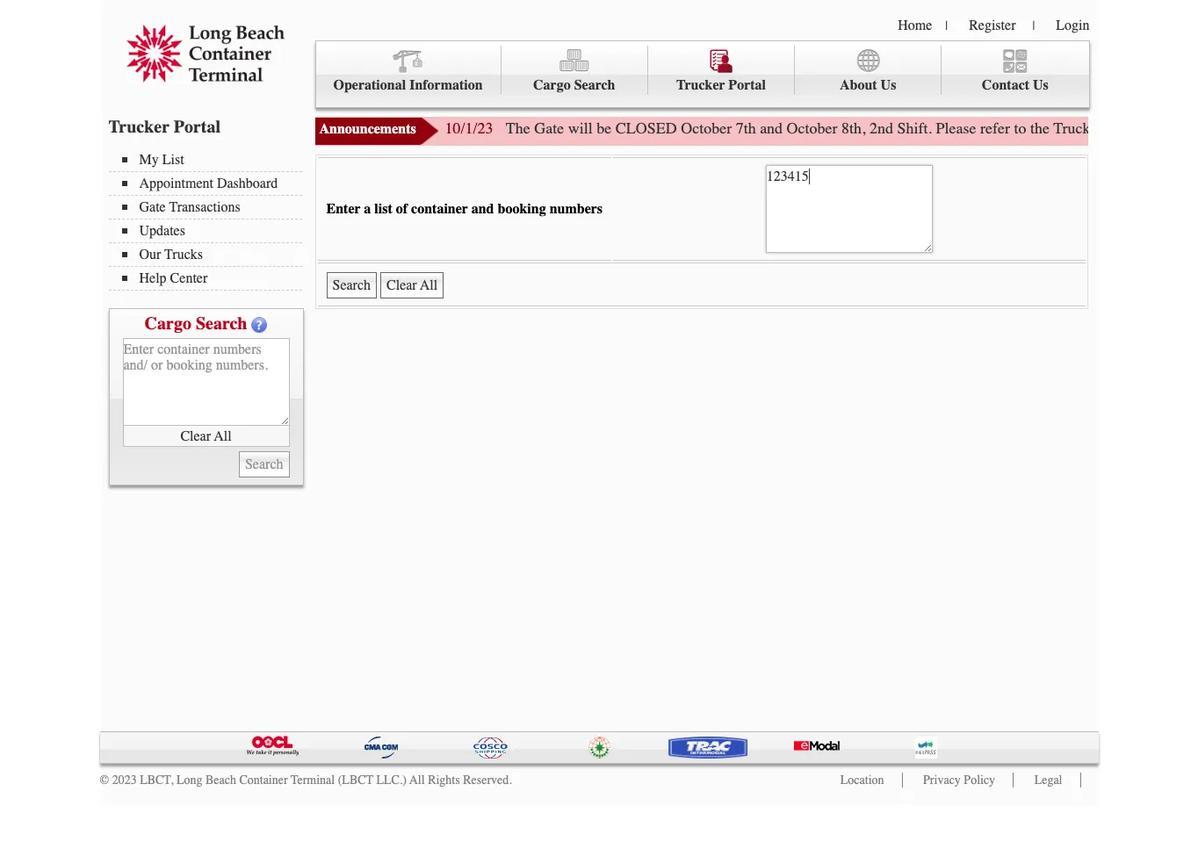 Task type: vqa. For each thing, say whether or not it's contained in the screenshot.
Trucker Portal
yes



Task type: describe. For each thing, give the bounding box(es) containing it.
contact us
[[982, 77, 1049, 93]]

transactions
[[169, 199, 240, 215]]

privacy policy link
[[924, 773, 996, 788]]

be
[[597, 119, 612, 138]]

will
[[568, 119, 593, 138]]

operational information
[[333, 77, 483, 93]]

enter a list of container and booking numbers
[[326, 201, 603, 217]]

about us
[[840, 77, 897, 93]]

1 october from the left
[[681, 119, 732, 138]]

privacy policy
[[924, 773, 996, 788]]

menu bar containing operational information
[[315, 40, 1090, 108]]

long
[[176, 773, 202, 788]]

updates link
[[122, 223, 302, 239]]

privacy
[[924, 773, 961, 788]]

container
[[239, 773, 288, 788]]

a
[[364, 201, 371, 217]]

rights
[[428, 773, 460, 788]]

my
[[139, 152, 159, 168]]

location
[[841, 773, 884, 788]]

all inside button
[[214, 428, 232, 444]]

help center link
[[122, 271, 302, 286]]

contact
[[982, 77, 1030, 93]]

gate transactions link
[[122, 199, 302, 215]]

clear all
[[180, 428, 232, 444]]

hours
[[1129, 119, 1167, 138]]

legal link
[[1035, 773, 1063, 788]]

1 vertical spatial cargo
[[145, 314, 191, 334]]

the
[[1031, 119, 1050, 138]]

terminal
[[291, 773, 335, 788]]

register
[[969, 18, 1016, 33]]

1 horizontal spatial trucker portal
[[677, 77, 766, 93]]

about
[[840, 77, 877, 93]]

Enter container numbers and/ or booking numbers.  text field
[[123, 338, 290, 426]]

appointment
[[139, 176, 213, 192]]

location link
[[841, 773, 884, 788]]

appointment dashboard link
[[122, 176, 302, 192]]

2 october from the left
[[787, 119, 838, 138]]

the
[[506, 119, 530, 138]]

cargo inside menu bar
[[533, 77, 571, 93]]

0 horizontal spatial search
[[196, 314, 247, 334]]

list
[[375, 201, 393, 217]]

clear all button
[[123, 426, 290, 447]]

our trucks link
[[122, 247, 302, 263]]

announcements
[[319, 121, 416, 137]]

information
[[410, 77, 483, 93]]

my list link
[[122, 152, 302, 168]]

reserved.
[[463, 773, 512, 788]]

my list appointment dashboard gate transactions updates our trucks help center
[[139, 152, 278, 286]]

2nd
[[870, 119, 894, 138]]

2 horizontal spatial gate
[[1095, 119, 1125, 138]]

clear
[[180, 428, 211, 444]]

about us link
[[795, 46, 942, 95]]

1 horizontal spatial and
[[760, 119, 783, 138]]

enter
[[326, 201, 361, 217]]

home link
[[898, 18, 933, 33]]

1 | from the left
[[946, 18, 948, 33]]



Task type: locate. For each thing, give the bounding box(es) containing it.
1 vertical spatial search
[[196, 314, 247, 334]]

trucker up my
[[109, 117, 170, 137]]

1 vertical spatial cargo search
[[145, 314, 247, 334]]

1 vertical spatial and
[[472, 201, 494, 217]]

2023
[[112, 773, 137, 788]]

cargo search up will
[[533, 77, 616, 93]]

None button
[[380, 272, 444, 299]]

0 vertical spatial menu bar
[[315, 40, 1090, 108]]

us for contact us
[[1033, 77, 1049, 93]]

(lbct
[[338, 773, 373, 788]]

us right about
[[881, 77, 897, 93]]

october
[[681, 119, 732, 138], [787, 119, 838, 138]]

all
[[214, 428, 232, 444], [410, 773, 425, 788]]

10/1/23
[[445, 119, 493, 138]]

1 vertical spatial trucker
[[109, 117, 170, 137]]

and
[[760, 119, 783, 138], [472, 201, 494, 217]]

all right llc.)
[[410, 773, 425, 788]]

refer
[[981, 119, 1010, 138]]

| right home link
[[946, 18, 948, 33]]

gate
[[534, 119, 564, 138], [1095, 119, 1125, 138], [139, 199, 166, 215]]

of
[[396, 201, 408, 217]]

list
[[162, 152, 184, 168]]

gate right "truck"
[[1095, 119, 1125, 138]]

container
[[411, 201, 468, 217]]

0 horizontal spatial us
[[881, 77, 897, 93]]

0 vertical spatial trucker portal
[[677, 77, 766, 93]]

0 vertical spatial cargo
[[533, 77, 571, 93]]

8th,
[[842, 119, 866, 138]]

1 horizontal spatial trucker
[[677, 77, 725, 93]]

booking
[[498, 201, 546, 217]]

cargo search inside cargo search link
[[533, 77, 616, 93]]

0 vertical spatial search
[[574, 77, 616, 93]]

0 vertical spatial portal
[[729, 77, 766, 93]]

0 horizontal spatial menu bar
[[109, 150, 311, 291]]

gate inside my list appointment dashboard gate transactions updates our trucks help center
[[139, 199, 166, 215]]

please
[[936, 119, 977, 138]]

0 horizontal spatial trucker
[[109, 117, 170, 137]]

portal inside menu bar
[[729, 77, 766, 93]]

1 horizontal spatial cargo
[[533, 77, 571, 93]]

©
[[100, 773, 109, 788]]

october left 8th,
[[787, 119, 838, 138]]

search down help center link
[[196, 314, 247, 334]]

to
[[1014, 119, 1027, 138]]

© 2023 lbct, long beach container terminal (lbct llc.) all rights reserved.
[[100, 773, 512, 788]]

numbers
[[550, 201, 603, 217]]

help
[[139, 271, 167, 286]]

cargo
[[533, 77, 571, 93], [145, 314, 191, 334]]

trucker
[[677, 77, 725, 93], [109, 117, 170, 137]]

october left "7th" on the top of the page
[[681, 119, 732, 138]]

search
[[574, 77, 616, 93], [196, 314, 247, 334]]

1 vertical spatial menu bar
[[109, 150, 311, 291]]

0 vertical spatial and
[[760, 119, 783, 138]]

menu bar
[[315, 40, 1090, 108], [109, 150, 311, 291]]

operational information link
[[316, 46, 501, 95]]

1 vertical spatial portal
[[174, 117, 221, 137]]

home
[[898, 18, 933, 33]]

updates
[[139, 223, 185, 239]]

us inside the contact us link
[[1033, 77, 1049, 93]]

closed
[[616, 119, 677, 138]]

our
[[139, 247, 161, 263]]

0 horizontal spatial october
[[681, 119, 732, 138]]

legal
[[1035, 773, 1063, 788]]

1 horizontal spatial october
[[787, 119, 838, 138]]

search inside menu bar
[[574, 77, 616, 93]]

us for about us
[[881, 77, 897, 93]]

contact us link
[[942, 46, 1089, 95]]

| left login link
[[1033, 18, 1035, 33]]

search up be at the top of the page
[[574, 77, 616, 93]]

menu bar containing my list
[[109, 150, 311, 291]]

trucker portal up list
[[109, 117, 221, 137]]

0 horizontal spatial and
[[472, 201, 494, 217]]

trucker portal
[[677, 77, 766, 93], [109, 117, 221, 137]]

cargo down help
[[145, 314, 191, 334]]

all right clear
[[214, 428, 232, 444]]

us inside about us link
[[881, 77, 897, 93]]

trucker up closed
[[677, 77, 725, 93]]

None submit
[[326, 272, 377, 299], [239, 452, 290, 478], [326, 272, 377, 299], [239, 452, 290, 478]]

lbct,
[[140, 773, 173, 788]]

1 horizontal spatial |
[[1033, 18, 1035, 33]]

operational
[[333, 77, 406, 93]]

1 horizontal spatial cargo search
[[533, 77, 616, 93]]

1 horizontal spatial search
[[574, 77, 616, 93]]

and right "7th" on the top of the page
[[760, 119, 783, 138]]

cargo search link
[[501, 46, 648, 95]]

1 horizontal spatial menu bar
[[315, 40, 1090, 108]]

gate up updates
[[139, 199, 166, 215]]

1 vertical spatial trucker portal
[[109, 117, 221, 137]]

llc.)
[[376, 773, 407, 788]]

1 vertical spatial all
[[410, 773, 425, 788]]

beach
[[206, 773, 236, 788]]

us
[[881, 77, 897, 93], [1033, 77, 1049, 93]]

7th
[[736, 119, 756, 138]]

0 vertical spatial cargo search
[[533, 77, 616, 93]]

us right "contact" at the right top of page
[[1033, 77, 1049, 93]]

0 horizontal spatial |
[[946, 18, 948, 33]]

|
[[946, 18, 948, 33], [1033, 18, 1035, 33]]

0 horizontal spatial cargo search
[[145, 314, 247, 334]]

0 vertical spatial all
[[214, 428, 232, 444]]

trucks
[[165, 247, 203, 263]]

0 horizontal spatial portal
[[174, 117, 221, 137]]

portal up "7th" on the top of the page
[[729, 77, 766, 93]]

shift.
[[898, 119, 932, 138]]

register link
[[969, 18, 1016, 33]]

login link
[[1056, 18, 1090, 33]]

0 vertical spatial trucker
[[677, 77, 725, 93]]

1 horizontal spatial portal
[[729, 77, 766, 93]]

trucker portal link
[[648, 46, 795, 95]]

dashboard
[[217, 176, 278, 192]]

trucker inside menu bar
[[677, 77, 725, 93]]

trucker portal up "7th" on the top of the page
[[677, 77, 766, 93]]

cargo search
[[533, 77, 616, 93], [145, 314, 247, 334]]

cargo search down center
[[145, 314, 247, 334]]

portal
[[729, 77, 766, 93], [174, 117, 221, 137]]

center
[[170, 271, 208, 286]]

login
[[1056, 18, 1090, 33]]

1 horizontal spatial gate
[[534, 119, 564, 138]]

1 us from the left
[[881, 77, 897, 93]]

web
[[1171, 119, 1198, 138]]

Enter container numbers and/ or booking numbers. Press ESC to reset input box text field
[[766, 165, 933, 253]]

policy
[[964, 773, 996, 788]]

truck
[[1054, 119, 1091, 138]]

portal up my list link
[[174, 117, 221, 137]]

0 horizontal spatial cargo
[[145, 314, 191, 334]]

cargo up will
[[533, 77, 571, 93]]

gate right the at the top of page
[[534, 119, 564, 138]]

1 horizontal spatial all
[[410, 773, 425, 788]]

and left booking
[[472, 201, 494, 217]]

1 horizontal spatial us
[[1033, 77, 1049, 93]]

0 horizontal spatial gate
[[139, 199, 166, 215]]

2 us from the left
[[1033, 77, 1049, 93]]

0 horizontal spatial trucker portal
[[109, 117, 221, 137]]

10/1/23 the gate will be closed october 7th and october 8th, 2nd shift. please refer to the truck gate hours web 
[[445, 119, 1198, 138]]

0 horizontal spatial all
[[214, 428, 232, 444]]

2 | from the left
[[1033, 18, 1035, 33]]



